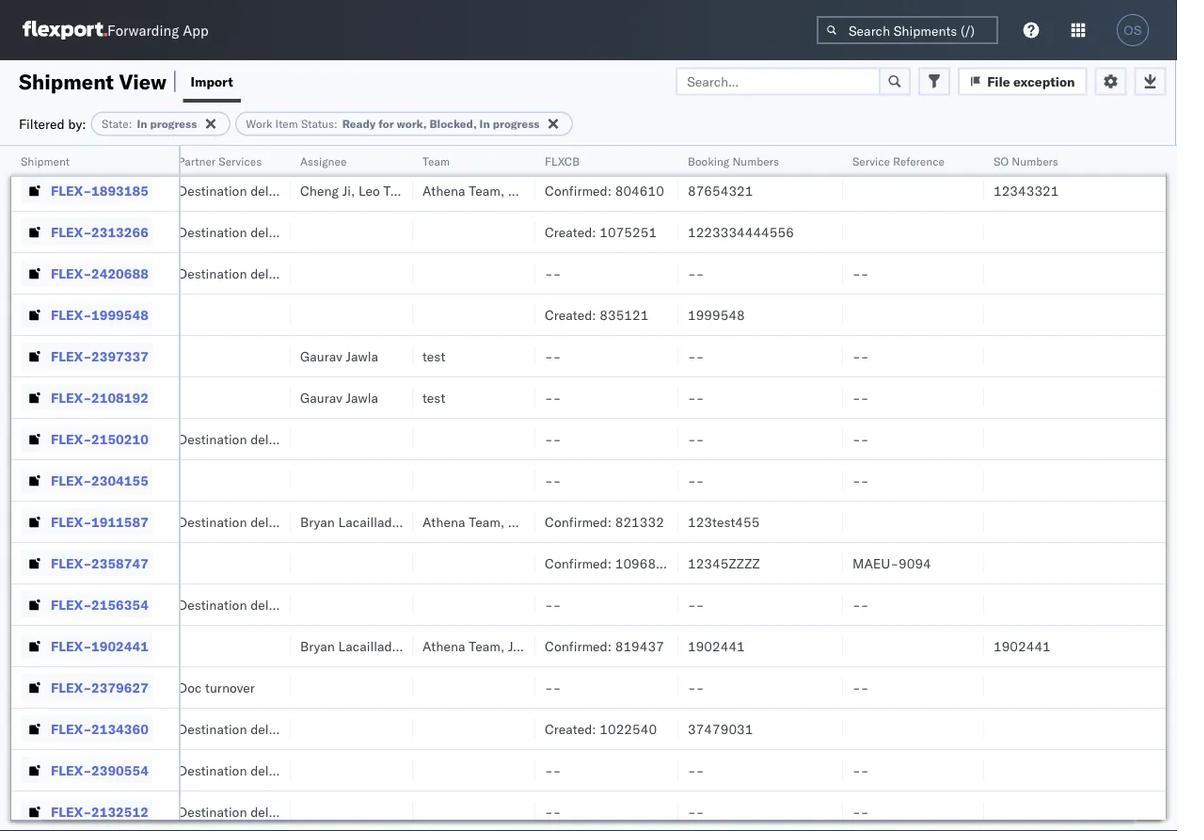 Task type: locate. For each thing, give the bounding box(es) containing it.
3 1902441 from the left
[[994, 638, 1052, 654]]

1 vertical spatial shipment
[[21, 154, 70, 168]]

numbers
[[733, 154, 780, 168], [1013, 154, 1059, 168], [56, 161, 102, 176]]

flex- down flex-2304155 button
[[51, 514, 91, 530]]

created:
[[545, 224, 597, 240], [545, 307, 597, 323], [545, 721, 597, 737]]

flex- for 2134360
[[51, 721, 91, 737]]

flex- down flex-1911587 "button"
[[51, 555, 91, 572]]

2 gaurav jawla from the top
[[300, 389, 379, 406]]

flex- for 2132516
[[51, 141, 91, 157]]

created: left 1022540 on the bottom
[[545, 721, 597, 737]]

services
[[219, 154, 262, 168]]

confirmed: for confirmed: 819437
[[545, 638, 612, 654]]

8 flex- from the top
[[51, 431, 91, 447]]

1 horizontal spatial progress
[[493, 117, 540, 131]]

15 flex- from the top
[[51, 721, 91, 737]]

3 created: from the top
[[545, 721, 597, 737]]

4 destination from the top
[[178, 431, 247, 447]]

2304155
[[91, 472, 149, 489]]

maeu1234567,
[[56, 720, 155, 737]]

flxcb button
[[536, 150, 660, 169]]

4 confirmed: from the top
[[545, 638, 612, 654]]

2 resize handle column header from the left
[[146, 146, 169, 831]]

flex- down container numbers
[[51, 182, 91, 199]]

progress up partner
[[150, 117, 197, 131]]

flex-1911587 button
[[21, 509, 152, 535]]

3 confirmed: from the top
[[545, 555, 612, 572]]

exception
[[1014, 73, 1076, 89]]

6 resize handle column header from the left
[[513, 146, 536, 831]]

2 destination from the top
[[178, 224, 247, 240]]

4 flex- from the top
[[51, 265, 91, 282]]

Search... text field
[[676, 67, 881, 96]]

0 horizontal spatial 1902441
[[91, 638, 149, 654]]

2 flex- from the top
[[51, 182, 91, 199]]

-
[[545, 141, 553, 157], [553, 141, 562, 157], [688, 141, 697, 157], [697, 141, 705, 157], [853, 141, 861, 157], [861, 141, 869, 157], [545, 265, 553, 282], [553, 265, 562, 282], [688, 265, 697, 282], [697, 265, 705, 282], [853, 265, 861, 282], [861, 265, 869, 282], [545, 348, 553, 364], [553, 348, 562, 364], [688, 348, 697, 364], [697, 348, 705, 364], [853, 348, 861, 364], [861, 348, 869, 364], [545, 389, 553, 406], [553, 389, 562, 406], [688, 389, 697, 406], [697, 389, 705, 406], [853, 389, 861, 406], [861, 389, 869, 406], [545, 431, 553, 447], [553, 431, 562, 447], [688, 431, 697, 447], [697, 431, 705, 447], [853, 431, 861, 447], [861, 431, 869, 447], [545, 472, 553, 489], [553, 472, 562, 489], [688, 472, 697, 489], [697, 472, 705, 489], [853, 472, 861, 489], [861, 472, 869, 489], [545, 597, 553, 613], [553, 597, 562, 613], [688, 597, 697, 613], [697, 597, 705, 613], [853, 597, 861, 613], [861, 597, 869, 613], [545, 679, 553, 696], [553, 679, 562, 696], [688, 679, 697, 696], [697, 679, 705, 696], [853, 679, 861, 696], [861, 679, 869, 696], [545, 762, 553, 779], [553, 762, 562, 779], [688, 762, 697, 779], [697, 762, 705, 779], [853, 762, 861, 779], [861, 762, 869, 779], [545, 804, 553, 820], [553, 804, 562, 820], [688, 804, 697, 820], [697, 804, 705, 820], [853, 804, 861, 820], [861, 804, 869, 820]]

9094
[[899, 555, 932, 572]]

1 vertical spatial gaurav
[[300, 389, 343, 406]]

16 flex- from the top
[[51, 762, 91, 779]]

7 flex- from the top
[[51, 389, 91, 406]]

1 1999548 from the left
[[91, 307, 149, 323]]

2 vertical spatial created:
[[545, 721, 597, 737]]

confirmed: left 819437
[[545, 638, 612, 654]]

1 vertical spatial gaurav jawla
[[300, 389, 379, 406]]

flex-2358747 button
[[21, 550, 152, 577]]

9 resize handle column header from the left
[[962, 146, 985, 831]]

flex-1893185
[[51, 182, 149, 199]]

doc
[[178, 679, 202, 696]]

11 flex- from the top
[[51, 555, 91, 572]]

2108192
[[91, 389, 149, 406]]

1 progress from the left
[[150, 117, 197, 131]]

1 horizontal spatial numbers
[[733, 154, 780, 168]]

partner services
[[178, 154, 262, 168]]

0 horizontal spatial :
[[129, 117, 132, 131]]

forwarding
[[107, 21, 179, 39]]

flex-2313266
[[51, 224, 149, 240]]

2156354
[[91, 597, 149, 613]]

0 horizontal spatial progress
[[150, 117, 197, 131]]

1 horizontal spatial 1902441
[[688, 638, 746, 654]]

shipment down filtered
[[21, 154, 70, 168]]

shipment up by: on the top
[[19, 68, 114, 94]]

state
[[102, 117, 129, 131]]

flex-1902441 button
[[21, 633, 152, 660]]

flex-
[[51, 141, 91, 157], [51, 182, 91, 199], [51, 224, 91, 240], [51, 265, 91, 282], [51, 307, 91, 323], [51, 348, 91, 364], [51, 389, 91, 406], [51, 431, 91, 447], [51, 472, 91, 489], [51, 514, 91, 530], [51, 555, 91, 572], [51, 597, 91, 613], [51, 638, 91, 654], [51, 679, 91, 696], [51, 721, 91, 737], [51, 762, 91, 779], [51, 804, 91, 820]]

1 test from the top
[[423, 348, 446, 364]]

3 flex- from the top
[[51, 224, 91, 240]]

flex- down flex-1893185 button
[[51, 224, 91, 240]]

0 vertical spatial mofu0618318
[[56, 223, 151, 240]]

delivery
[[251, 182, 297, 199], [251, 224, 297, 240], [251, 265, 297, 282], [251, 431, 297, 447], [251, 597, 297, 613], [251, 762, 297, 779]]

2313266
[[91, 224, 149, 240]]

in right state
[[137, 117, 147, 131]]

nyku9743990,
[[158, 720, 255, 737]]

: left the ready
[[334, 117, 338, 131]]

cmdu3984074
[[56, 555, 153, 571]]

9 flex- from the top
[[51, 472, 91, 489]]

Search Shipments (/) text field
[[817, 16, 999, 44]]

1 horizontal spatial :
[[334, 117, 338, 131]]

flex-2304155
[[51, 472, 149, 489]]

flex-1893185 button
[[21, 177, 152, 204]]

flex- inside button
[[51, 224, 91, 240]]

2 confirmed: from the top
[[545, 514, 612, 530]]

import button
[[183, 60, 241, 103]]

--
[[545, 141, 562, 157], [688, 141, 705, 157], [853, 141, 869, 157], [545, 265, 562, 282], [688, 265, 705, 282], [853, 265, 869, 282], [545, 348, 562, 364], [688, 348, 705, 364], [853, 348, 869, 364], [545, 389, 562, 406], [688, 389, 705, 406], [853, 389, 869, 406], [545, 431, 562, 447], [688, 431, 705, 447], [853, 431, 869, 447], [545, 472, 562, 489], [688, 472, 705, 489], [853, 472, 869, 489], [545, 597, 562, 613], [688, 597, 705, 613], [853, 597, 869, 613], [545, 679, 562, 696], [688, 679, 705, 696], [853, 679, 869, 696], [545, 762, 562, 779], [688, 762, 705, 779], [853, 762, 869, 779], [545, 804, 562, 820], [688, 804, 705, 820], [853, 804, 869, 820]]

numbers down container
[[56, 161, 102, 176]]

1 jawla from the top
[[346, 348, 379, 364]]

2358747
[[91, 555, 149, 572]]

mofu0618318 down flex-1893185
[[56, 223, 151, 240]]

2150210
[[91, 431, 149, 447]]

flex- for 2132512
[[51, 804, 91, 820]]

1 vertical spatial created:
[[545, 307, 597, 323]]

0 vertical spatial test
[[423, 348, 446, 364]]

flex-2156354 button
[[21, 592, 152, 618]]

flex- down flex-2390554 button
[[51, 804, 91, 820]]

jawla
[[346, 348, 379, 364], [346, 389, 379, 406]]

1 horizontal spatial 1999548
[[688, 307, 746, 323]]

14 flex- from the top
[[51, 679, 91, 696]]

flex-2313266 button
[[21, 219, 152, 245]]

turnover
[[205, 679, 255, 696]]

container numbers button
[[46, 142, 150, 176]]

shipment inside button
[[21, 154, 70, 168]]

1 : from the left
[[129, 117, 132, 131]]

flex- down flex-2397337 "button"
[[51, 389, 91, 406]]

flex- down flex-2379627 button
[[51, 721, 91, 737]]

1 vertical spatial tcnu8314472
[[258, 720, 351, 737]]

flex- down flex-2420688 button
[[51, 307, 91, 323]]

123test455
[[688, 514, 760, 530]]

1 created: from the top
[[545, 224, 597, 240]]

flex-2132512 button
[[21, 799, 152, 825]]

6 flex- from the top
[[51, 348, 91, 364]]

view
[[119, 68, 167, 94]]

flex- down flex-2156354 button
[[51, 638, 91, 654]]

835121
[[600, 307, 649, 323]]

2 horizontal spatial 1902441
[[994, 638, 1052, 654]]

flex-2420688 button
[[21, 260, 152, 287]]

numbers inside button
[[733, 154, 780, 168]]

2 gaurav from the top
[[300, 389, 343, 406]]

1 destination from the top
[[178, 182, 247, 199]]

mofu0618318 down "flex-2313266"
[[56, 265, 151, 281]]

1999548 down 1223334444556
[[688, 307, 746, 323]]

10 flex- from the top
[[51, 514, 91, 530]]

0 horizontal spatial 1999548
[[91, 307, 149, 323]]

2 progress from the left
[[493, 117, 540, 131]]

state : in progress
[[102, 117, 197, 131]]

2 created: from the top
[[545, 307, 597, 323]]

12 flex- from the top
[[51, 597, 91, 613]]

flex-2150210 button
[[21, 426, 152, 452]]

numbers up the 12343321
[[1013, 154, 1059, 168]]

flex- for 1893185
[[51, 182, 91, 199]]

1999548 up the 2397337
[[91, 307, 149, 323]]

confirmed: for confirmed: 1096883
[[545, 555, 612, 572]]

flex- down flex-2313266 button on the top left of the page
[[51, 265, 91, 282]]

0 horizontal spatial numbers
[[56, 161, 102, 176]]

resize handle column header
[[24, 146, 46, 831], [146, 146, 169, 831], [156, 146, 179, 831], [268, 146, 291, 831], [391, 146, 413, 831], [513, 146, 536, 831], [656, 146, 679, 831], [821, 146, 844, 831], [962, 146, 985, 831]]

flex-2108192
[[51, 389, 149, 406]]

confirmed:
[[545, 182, 612, 199], [545, 514, 612, 530], [545, 555, 612, 572], [545, 638, 612, 654]]

2390554
[[91, 762, 149, 779]]

shipment
[[19, 68, 114, 94], [21, 154, 70, 168]]

6 destination delivery from the top
[[178, 762, 297, 779]]

5 delivery from the top
[[251, 597, 297, 613]]

flex- for 2108192
[[51, 389, 91, 406]]

app
[[183, 21, 209, 39]]

confirmed: down flxcb
[[545, 182, 612, 199]]

0 vertical spatial created:
[[545, 224, 597, 240]]

filtered by:
[[19, 115, 86, 132]]

0 vertical spatial shipment
[[19, 68, 114, 94]]

flex- down flex-2358747 button
[[51, 597, 91, 613]]

mofu0618318
[[56, 223, 151, 240], [56, 265, 151, 281]]

shipment for shipment
[[21, 154, 70, 168]]

flex-1902441
[[51, 638, 149, 654]]

1 in from the left
[[137, 117, 147, 131]]

2 horizontal spatial numbers
[[1013, 154, 1059, 168]]

flex- down flex-1999548 button on the top
[[51, 348, 91, 364]]

0 horizontal spatial in
[[137, 117, 147, 131]]

status
[[301, 117, 334, 131]]

import
[[191, 73, 233, 89]]

1 1902441 from the left
[[91, 638, 149, 654]]

12343321
[[994, 182, 1060, 199]]

maeu-
[[853, 555, 899, 572]]

flex-2390554 button
[[21, 758, 152, 784]]

flex- for 2420688
[[51, 265, 91, 282]]

0 vertical spatial gaurav
[[300, 348, 343, 364]]

2 jawla from the top
[[346, 389, 379, 406]]

shipment button
[[11, 150, 160, 169]]

tcnu8314472
[[56, 679, 148, 695], [258, 720, 351, 737]]

item
[[276, 117, 298, 131]]

1 vertical spatial jawla
[[346, 389, 379, 406]]

flex- down the flex-2108192 button
[[51, 431, 91, 447]]

1 vertical spatial mofu0618318
[[56, 265, 151, 281]]

0 vertical spatial jawla
[[346, 348, 379, 364]]

6 destination from the top
[[178, 762, 247, 779]]

flex- down flex-2150210 button
[[51, 472, 91, 489]]

numbers up the '87654321'
[[733, 154, 780, 168]]

flex- down by: on the top
[[51, 141, 91, 157]]

so numbers
[[994, 154, 1059, 168]]

1 vertical spatial test
[[423, 389, 446, 406]]

2 test from the top
[[423, 389, 446, 406]]

flex- down flex-1902441 button
[[51, 679, 91, 696]]

3 destination from the top
[[178, 265, 247, 282]]

0 vertical spatial gaurav jawla
[[300, 348, 379, 364]]

in right blocked,
[[480, 117, 490, 131]]

1999548
[[91, 307, 149, 323], [688, 307, 746, 323]]

created: down confirmed: 804610
[[545, 224, 597, 240]]

4 resize handle column header from the left
[[268, 146, 291, 831]]

progress right blocked,
[[493, 117, 540, 131]]

flex- down 'flex-2134360' button
[[51, 762, 91, 779]]

service reference button
[[844, 150, 966, 169]]

0 vertical spatial tcnu8314472
[[56, 679, 148, 695]]

: up 2132516
[[129, 117, 132, 131]]

1 confirmed: from the top
[[545, 182, 612, 199]]

2 in from the left
[[480, 117, 490, 131]]

confirmed: down confirmed: 821332 at the bottom of page
[[545, 555, 612, 572]]

2134360
[[91, 721, 149, 737]]

2 1999548 from the left
[[688, 307, 746, 323]]

1075251
[[600, 224, 657, 240]]

confirmed: 821332
[[545, 514, 665, 530]]

5 flex- from the top
[[51, 307, 91, 323]]

flex-2397337 button
[[21, 343, 152, 370]]

container
[[56, 146, 106, 161]]

created: left 835121
[[545, 307, 597, 323]]

destination delivery
[[178, 182, 297, 199], [178, 224, 297, 240], [178, 265, 297, 282], [178, 431, 297, 447], [178, 597, 297, 613], [178, 762, 297, 779]]

flex- for 2150210
[[51, 431, 91, 447]]

5 destination delivery from the top
[[178, 597, 297, 613]]

17 flex- from the top
[[51, 804, 91, 820]]

numbers inside container numbers
[[56, 161, 102, 176]]

1 horizontal spatial in
[[480, 117, 490, 131]]

13 flex- from the top
[[51, 638, 91, 654]]

3 resize handle column header from the left
[[156, 146, 179, 831]]

flex- for 2379627
[[51, 679, 91, 696]]

os button
[[1112, 8, 1155, 52]]

assignee
[[300, 154, 347, 168]]

8 resize handle column header from the left
[[821, 146, 844, 831]]

jason
[[407, 514, 441, 530]]

confirmed: up confirmed: 1096883
[[545, 514, 612, 530]]

1 flex- from the top
[[51, 141, 91, 157]]

:
[[129, 117, 132, 131], [334, 117, 338, 131]]

1 horizontal spatial tcnu8314472
[[258, 720, 351, 737]]



Task type: describe. For each thing, give the bounding box(es) containing it.
1223334444556
[[688, 224, 795, 240]]

flex-2108192 button
[[21, 385, 152, 411]]

2 : from the left
[[334, 117, 338, 131]]

2 1902441 from the left
[[688, 638, 746, 654]]

1 resize handle column header from the left
[[24, 146, 46, 831]]

maeu-9094
[[853, 555, 932, 572]]

3 destination delivery from the top
[[178, 265, 297, 282]]

numbers for so numbers
[[1013, 154, 1059, 168]]

service
[[853, 154, 891, 168]]

msku9070323
[[56, 513, 150, 530]]

confirmed: 804610
[[545, 182, 665, 199]]

flex- for 2397337
[[51, 348, 91, 364]]

service reference
[[853, 154, 945, 168]]

1022540
[[600, 721, 657, 737]]

1 gaurav jawla from the top
[[300, 348, 379, 364]]

2132512
[[91, 804, 149, 820]]

4 delivery from the top
[[251, 431, 297, 447]]

5 destination from the top
[[178, 597, 247, 613]]

file exception
[[988, 73, 1076, 89]]

work,
[[397, 117, 427, 131]]

7 resize handle column header from the left
[[656, 146, 679, 831]]

2 delivery from the top
[[251, 224, 297, 240]]

numbers for booking numbers
[[733, 154, 780, 168]]

flex- for 2358747
[[51, 555, 91, 572]]

2420688
[[91, 265, 149, 282]]

flex- for 1911587
[[51, 514, 91, 530]]

87654321
[[688, 182, 754, 199]]

flex- for 2156354
[[51, 597, 91, 613]]

demu1232567
[[56, 637, 151, 654]]

created: for created: 1075251
[[545, 224, 597, 240]]

1 delivery from the top
[[251, 182, 297, 199]]

blocked,
[[430, 117, 477, 131]]

bryan
[[300, 514, 335, 530]]

0 horizontal spatial tcnu8314472
[[56, 679, 148, 695]]

created: for created: 1022540
[[545, 721, 597, 737]]

flex-2358747
[[51, 555, 149, 572]]

forwarding app link
[[23, 21, 209, 40]]

12345zzzz
[[688, 555, 760, 572]]

container numbers
[[56, 146, 106, 176]]

flex-2132512
[[51, 804, 149, 820]]

so
[[994, 154, 1010, 168]]

os
[[1125, 23, 1143, 37]]

2379627
[[91, 679, 149, 696]]

confirmed: for confirmed: 804610
[[545, 182, 612, 199]]

flex-2379627
[[51, 679, 149, 696]]

flex-2132516 button
[[21, 136, 152, 162]]

booking
[[688, 154, 730, 168]]

1893185
[[91, 182, 149, 199]]

flex-2420688
[[51, 265, 149, 282]]

booking numbers
[[688, 154, 780, 168]]

created: for created: 835121
[[545, 307, 597, 323]]

flex- for 1999548
[[51, 307, 91, 323]]

5 resize handle column header from the left
[[391, 146, 413, 831]]

flex- for 2313266
[[51, 224, 91, 240]]

1911587
[[91, 514, 149, 530]]

4 destination delivery from the top
[[178, 431, 297, 447]]

maeu1234567, nyku9743990, tcnu8314472
[[56, 720, 351, 737]]

1999548 inside button
[[91, 307, 149, 323]]

flex-1911587
[[51, 514, 149, 530]]

1 mofu0618318 from the top
[[56, 223, 151, 240]]

flex- for 1902441
[[51, 638, 91, 654]]

flex- for 2304155
[[51, 472, 91, 489]]

1 destination delivery from the top
[[178, 182, 297, 199]]

1096883
[[616, 555, 673, 572]]

shipment for shipment view
[[19, 68, 114, 94]]

doc turnover
[[178, 679, 255, 696]]

3 delivery from the top
[[251, 265, 297, 282]]

tclu6423271
[[56, 803, 145, 820]]

lacaillade,
[[339, 514, 404, 530]]

flex-2304155 button
[[21, 468, 152, 494]]

37479031
[[688, 721, 754, 737]]

flex-2390554
[[51, 762, 149, 779]]

forwarding app
[[107, 21, 209, 39]]

created: 835121
[[545, 307, 649, 323]]

created: 1075251
[[545, 224, 657, 240]]

flex- for 2390554
[[51, 762, 91, 779]]

work item status : ready for work, blocked, in progress
[[246, 117, 540, 131]]

flex-1999548 button
[[21, 302, 152, 328]]

ready
[[343, 117, 376, 131]]

2 mofu0618318 from the top
[[56, 265, 151, 281]]

flex-2134360
[[51, 721, 149, 737]]

1902441 inside button
[[91, 638, 149, 654]]

1 gaurav from the top
[[300, 348, 343, 364]]

819437
[[616, 638, 665, 654]]

821332
[[616, 514, 665, 530]]

created: 1022540
[[545, 721, 657, 737]]

work
[[246, 117, 273, 131]]

flex-2132516
[[51, 141, 149, 157]]

confirmed: 819437
[[545, 638, 665, 654]]

2132516
[[91, 141, 149, 157]]

flex-2150210
[[51, 431, 149, 447]]

for
[[379, 117, 394, 131]]

filtered
[[19, 115, 65, 132]]

by:
[[68, 115, 86, 132]]

flexport. image
[[23, 21, 107, 40]]

6 delivery from the top
[[251, 762, 297, 779]]

flex-2397337
[[51, 348, 149, 364]]

confirmed: for confirmed: 821332
[[545, 514, 612, 530]]

804610
[[616, 182, 665, 199]]

2 destination delivery from the top
[[178, 224, 297, 240]]

shipment view
[[19, 68, 167, 94]]

confirmed: 1096883
[[545, 555, 673, 572]]

file
[[988, 73, 1011, 89]]

partner
[[178, 154, 216, 168]]

numbers for container numbers
[[56, 161, 102, 176]]



Task type: vqa. For each thing, say whether or not it's contained in the screenshot.
ready
yes



